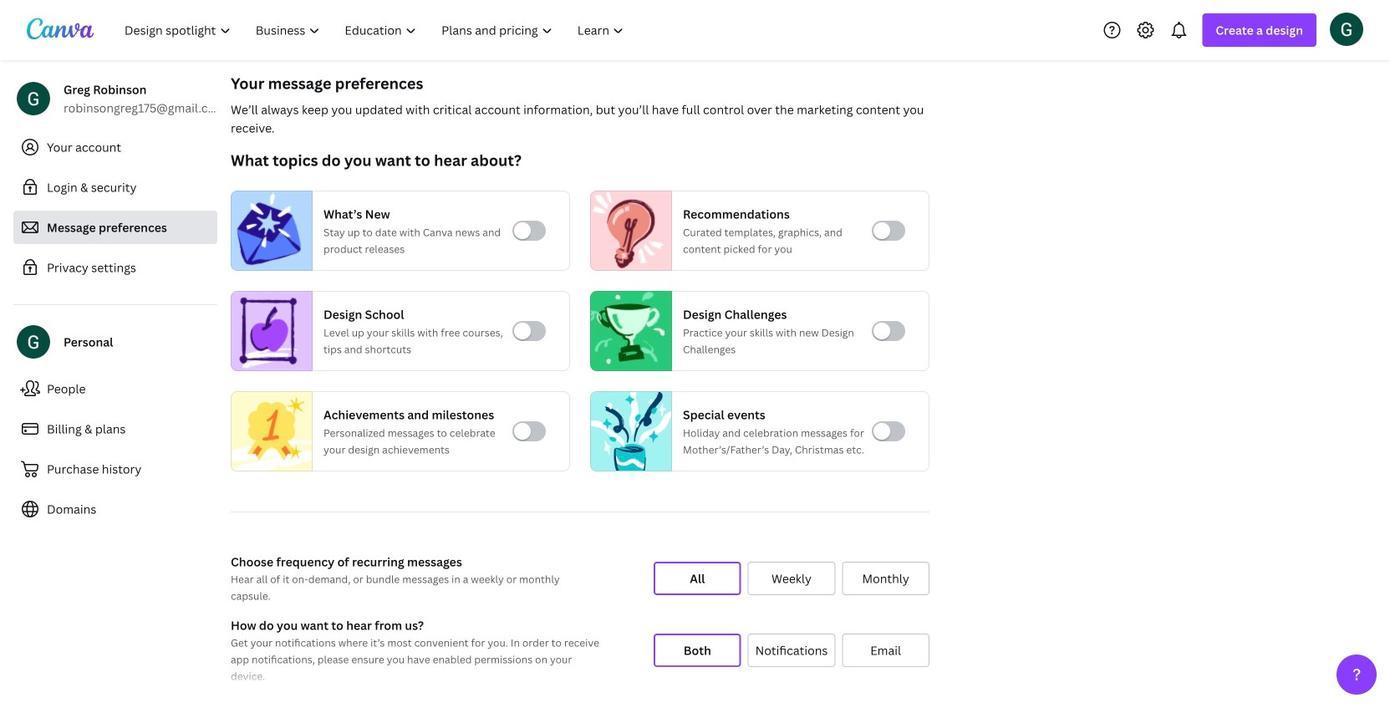 Task type: locate. For each thing, give the bounding box(es) containing it.
None button
[[654, 562, 741, 595], [748, 562, 835, 595], [842, 562, 930, 595], [654, 634, 741, 667], [748, 634, 835, 667], [842, 634, 930, 667], [654, 562, 741, 595], [748, 562, 835, 595], [842, 562, 930, 595], [654, 634, 741, 667], [748, 634, 835, 667], [842, 634, 930, 667]]

topic image
[[232, 191, 305, 271], [591, 191, 665, 271], [232, 291, 305, 371], [591, 291, 665, 371], [232, 388, 312, 475], [591, 388, 671, 475]]

greg robinson image
[[1330, 12, 1363, 46]]



Task type: describe. For each thing, give the bounding box(es) containing it.
top level navigation element
[[114, 13, 638, 47]]



Task type: vqa. For each thing, say whether or not it's contained in the screenshot.
Topic image
yes



